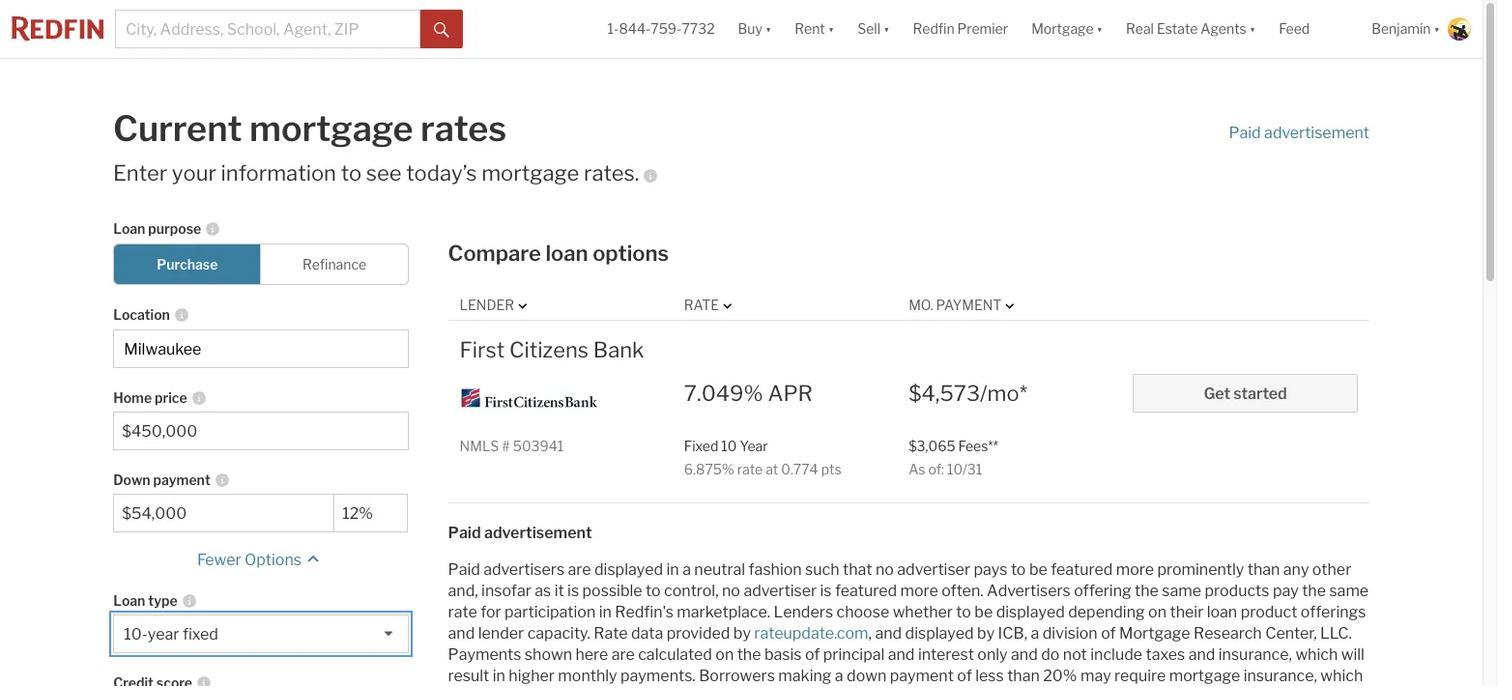 Task type: locate. For each thing, give the bounding box(es) containing it.
City, Address, School, Agent, ZIP search field
[[115, 10, 420, 48]]

0 vertical spatial displayed
[[594, 561, 663, 579]]

1 vertical spatial payment
[[890, 667, 954, 685]]

and down icb,
[[1011, 646, 1038, 664]]

1 is from the left
[[567, 582, 579, 600]]

▾ for benjamin ▾
[[1434, 21, 1440, 37]]

0 horizontal spatial advertisement
[[484, 524, 592, 542]]

▾ right "agents"
[[1249, 21, 1256, 37]]

2 horizontal spatial of
[[1101, 625, 1116, 643]]

1 horizontal spatial advertisement
[[1264, 123, 1370, 142]]

0 horizontal spatial same
[[1162, 582, 1201, 600]]

mortgage down rates
[[481, 160, 579, 186]]

% left apr
[[744, 381, 763, 406]]

of left less
[[957, 667, 972, 685]]

Home price text field
[[122, 423, 400, 441]]

▾ right sell
[[883, 21, 890, 37]]

by up only
[[977, 625, 995, 643]]

0 vertical spatial in
[[666, 561, 679, 579]]

2 by from the left
[[977, 625, 995, 643]]

refinance
[[302, 256, 366, 273]]

mortgage inside dropdown button
[[1031, 21, 1094, 37]]

paid
[[1229, 123, 1261, 142], [448, 524, 481, 542], [448, 561, 480, 579]]

1 horizontal spatial is
[[820, 582, 832, 600]]

result
[[448, 667, 489, 685]]

mortgage up taxes
[[1119, 625, 1190, 643]]

rates.
[[584, 160, 639, 186]]

0 vertical spatial advertiser
[[897, 561, 970, 579]]

feed
[[1279, 21, 1310, 37]]

provided
[[667, 625, 730, 643]]

down payment
[[113, 472, 210, 488]]

than right less
[[1007, 667, 1040, 685]]

such
[[805, 561, 840, 579]]

rent ▾ button
[[795, 0, 834, 58]]

3 ▾ from the left
[[883, 21, 890, 37]]

of down depending
[[1101, 625, 1116, 643]]

rate
[[684, 297, 719, 313], [594, 625, 628, 643]]

for
[[481, 603, 501, 622]]

and up payments
[[448, 625, 475, 643]]

first citizens bank
[[460, 337, 644, 362]]

0 horizontal spatial mortgage
[[249, 107, 413, 150]]

see
[[366, 160, 402, 186]]

▾ right rent
[[828, 21, 834, 37]]

of down rateupdate.com link
[[805, 646, 820, 664]]

a right icb,
[[1031, 625, 1039, 643]]

5 ▾ from the left
[[1249, 21, 1256, 37]]

compare
[[448, 241, 541, 266]]

real estate agents ▾ button
[[1114, 0, 1267, 58]]

1 vertical spatial mortgage
[[1119, 625, 1190, 643]]

payment
[[936, 297, 1002, 313]]

0 horizontal spatial mortgage
[[1031, 21, 1094, 37]]

is down such
[[820, 582, 832, 600]]

0 horizontal spatial featured
[[835, 582, 897, 600]]

insofar
[[481, 582, 531, 600]]

0 vertical spatial paid
[[1229, 123, 1261, 142]]

and left interest
[[888, 646, 915, 664]]

options
[[593, 241, 669, 266]]

prominently
[[1157, 561, 1244, 579]]

a up 'control,'
[[682, 561, 691, 579]]

be up the advertisers
[[1029, 561, 1047, 579]]

2 horizontal spatial mortgage
[[1169, 667, 1240, 685]]

0 vertical spatial advertisement
[[1264, 123, 1370, 142]]

nmls
[[460, 438, 499, 454]]

than up "pay"
[[1247, 561, 1280, 579]]

1 horizontal spatial advertiser
[[897, 561, 970, 579]]

1 horizontal spatial of
[[957, 667, 972, 685]]

1 horizontal spatial are
[[612, 646, 635, 664]]

payment right down
[[153, 472, 210, 488]]

home price
[[113, 390, 187, 406]]

often.
[[942, 582, 984, 600]]

to
[[341, 160, 362, 186], [1011, 561, 1026, 579], [646, 582, 661, 600], [956, 603, 971, 622]]

0 vertical spatial rate
[[737, 461, 763, 477]]

1 horizontal spatial rate
[[684, 297, 719, 313]]

0 horizontal spatial payment
[[153, 472, 210, 488]]

displayed up interest
[[905, 625, 974, 643]]

10-
[[124, 626, 148, 644]]

2 vertical spatial a
[[835, 667, 843, 685]]

to down often.
[[956, 603, 971, 622]]

0 vertical spatial on
[[1148, 603, 1167, 622]]

0 horizontal spatial the
[[737, 646, 761, 664]]

1 horizontal spatial mortgage
[[1119, 625, 1190, 643]]

▾
[[765, 21, 772, 37], [828, 21, 834, 37], [883, 21, 890, 37], [1097, 21, 1103, 37], [1249, 21, 1256, 37], [1434, 21, 1440, 37]]

1 vertical spatial featured
[[835, 582, 897, 600]]

redfin premier
[[913, 21, 1008, 37]]

1-844-759-7732 link
[[608, 21, 715, 37]]

pay
[[1273, 582, 1299, 600]]

0 vertical spatial more
[[1116, 561, 1154, 579]]

loan type
[[113, 593, 177, 609]]

rates
[[420, 107, 507, 150]]

2 ▾ from the left
[[828, 21, 834, 37]]

6 ▾ from the left
[[1434, 21, 1440, 37]]

0 horizontal spatial rate
[[448, 603, 477, 622]]

2 horizontal spatial a
[[1031, 625, 1039, 643]]

in down payments
[[493, 667, 505, 685]]

/mo*
[[980, 381, 1027, 406]]

rate inside button
[[684, 297, 719, 313]]

1 vertical spatial in
[[599, 603, 612, 622]]

bank
[[593, 337, 644, 362]]

0 vertical spatial loan
[[546, 241, 588, 266]]

1 horizontal spatial a
[[835, 667, 843, 685]]

mo. payment
[[909, 297, 1002, 313]]

the right offering
[[1135, 582, 1159, 600]]

0 horizontal spatial by
[[733, 625, 751, 643]]

0 vertical spatial insurance,
[[1219, 646, 1292, 664]]

premier
[[957, 21, 1008, 37]]

same up offerings
[[1329, 582, 1369, 600]]

no right that
[[876, 561, 894, 579]]

1 vertical spatial advertiser
[[744, 582, 817, 600]]

rate inside fixed 10 year 6.875 % rate at 0.774 pts
[[737, 461, 763, 477]]

0 vertical spatial are
[[568, 561, 591, 579]]

0 horizontal spatial in
[[493, 667, 505, 685]]

than inside the ', and displayed by icb, a division of mortgage research center, llc. payments shown here are calculated on the basis of principal and interest only and do not include taxes and insurance, which will result in higher monthly payments. borrowers making a down payment of less than 20% may require mortgage insurance, whi'
[[1007, 667, 1040, 685]]

1 horizontal spatial %
[[744, 381, 763, 406]]

1 horizontal spatial same
[[1329, 582, 1369, 600]]

2 vertical spatial mortgage
[[1169, 667, 1240, 685]]

1 horizontal spatial on
[[1148, 603, 1167, 622]]

1 vertical spatial rate
[[448, 603, 477, 622]]

1 ▾ from the left
[[765, 21, 772, 37]]

1 same from the left
[[1162, 582, 1201, 600]]

than inside paid advertisers are displayed in a neutral fashion such that no advertiser pays to be featured more prominently than any other and, insofar as it is possible to control, no advertiser is featured more often. advertisers offering the same products pay the same rate for participation in redfin's marketplace. lenders choose whether to be displayed depending on their loan product offerings and lender capacity. rate data provided by
[[1247, 561, 1280, 579]]

in
[[666, 561, 679, 579], [599, 603, 612, 622], [493, 667, 505, 685]]

buy
[[738, 21, 762, 37]]

loan up "research" on the right bottom of page
[[1207, 603, 1237, 622]]

a down principal
[[835, 667, 843, 685]]

payment down interest
[[890, 667, 954, 685]]

to up redfin's
[[646, 582, 661, 600]]

▾ left real
[[1097, 21, 1103, 37]]

1 vertical spatial are
[[612, 646, 635, 664]]

control,
[[664, 582, 719, 600]]

are right here
[[612, 646, 635, 664]]

other
[[1312, 561, 1351, 579]]

no up marketplace.
[[722, 582, 740, 600]]

loan left purpose at the left of page
[[113, 221, 145, 237]]

mortgage down taxes
[[1169, 667, 1240, 685]]

insurance,
[[1219, 646, 1292, 664], [1244, 667, 1317, 685]]

▾ left user photo
[[1434, 21, 1440, 37]]

mortgage up the enter your information to see today's mortgage rates. in the top left of the page
[[249, 107, 413, 150]]

10/31
[[947, 461, 982, 477]]

mo. payment button
[[909, 296, 1019, 315]]

0 horizontal spatial advertiser
[[744, 582, 817, 600]]

loan left type in the left of the page
[[113, 593, 145, 609]]

more up whether
[[900, 582, 938, 600]]

1 horizontal spatial by
[[977, 625, 995, 643]]

0 horizontal spatial of
[[805, 646, 820, 664]]

1 horizontal spatial loan
[[1207, 603, 1237, 622]]

loan
[[546, 241, 588, 266], [1207, 603, 1237, 622]]

rate left at
[[737, 461, 763, 477]]

product
[[1241, 603, 1297, 622]]

0 vertical spatial payment
[[153, 472, 210, 488]]

1 horizontal spatial than
[[1247, 561, 1280, 579]]

option group
[[113, 244, 408, 285]]

advertiser down fashion
[[744, 582, 817, 600]]

1 vertical spatial more
[[900, 582, 938, 600]]

include
[[1090, 646, 1142, 664]]

0 vertical spatial mortgage
[[249, 107, 413, 150]]

1 by from the left
[[733, 625, 751, 643]]

0 horizontal spatial are
[[568, 561, 591, 579]]

rate up 7.049
[[684, 297, 719, 313]]

are up the 'possible'
[[568, 561, 591, 579]]

Purchase radio
[[113, 244, 261, 285]]

1 horizontal spatial mortgage
[[481, 160, 579, 186]]

loan left options
[[546, 241, 588, 266]]

Refinance radio
[[260, 244, 408, 285]]

be down often.
[[975, 603, 993, 622]]

neutral
[[694, 561, 745, 579]]

2 same from the left
[[1329, 582, 1369, 600]]

displayed down the advertisers
[[996, 603, 1065, 622]]

icb,
[[998, 625, 1028, 643]]

the up borrowers on the bottom
[[737, 646, 761, 664]]

insurance, down "research" on the right bottom of page
[[1219, 646, 1292, 664]]

rate up here
[[594, 625, 628, 643]]

paid advertisers are displayed in a neutral fashion such that no advertiser pays to be featured more prominently than any other and, insofar as it is possible to control, no advertiser is featured more often. advertisers offering the same products pay the same rate for participation in redfin's marketplace. lenders choose whether to be displayed depending on their loan product offerings and lender capacity. rate data provided by
[[448, 561, 1369, 643]]

1 vertical spatial loan
[[1207, 603, 1237, 622]]

rate down and,
[[448, 603, 477, 622]]

2 horizontal spatial in
[[666, 561, 679, 579]]

loan for loan type
[[113, 593, 145, 609]]

displayed inside the ', and displayed by icb, a division of mortgage research center, llc. payments shown here are calculated on the basis of principal and interest only and do not include taxes and insurance, which will result in higher monthly payments. borrowers making a down payment of less than 20% may require mortgage insurance, whi'
[[905, 625, 974, 643]]

is right it
[[567, 582, 579, 600]]

in down the 'possible'
[[599, 603, 612, 622]]

more up offering
[[1116, 561, 1154, 579]]

0 vertical spatial no
[[876, 561, 894, 579]]

2 is from the left
[[820, 582, 832, 600]]

purchase
[[157, 256, 218, 273]]

▾ right the buy
[[765, 21, 772, 37]]

paid advertisement button
[[1229, 122, 1370, 144]]

20%
[[1043, 667, 1077, 685]]

marketplace.
[[677, 603, 770, 622]]

advertiser
[[897, 561, 970, 579], [744, 582, 817, 600]]

displayed up the 'possible'
[[594, 561, 663, 579]]

1 horizontal spatial more
[[1116, 561, 1154, 579]]

buy ▾
[[738, 21, 772, 37]]

on left their
[[1148, 603, 1167, 622]]

1 vertical spatial no
[[722, 582, 740, 600]]

1 vertical spatial of
[[805, 646, 820, 664]]

may
[[1080, 667, 1111, 685]]

1 horizontal spatial payment
[[890, 667, 954, 685]]

on inside the ', and displayed by icb, a division of mortgage research center, llc. payments shown here are calculated on the basis of principal and interest only and do not include taxes and insurance, which will result in higher monthly payments. borrowers making a down payment of less than 20% may require mortgage insurance, whi'
[[716, 646, 734, 664]]

and right , at the right bottom
[[875, 625, 902, 643]]

in inside the ', and displayed by icb, a division of mortgage research center, llc. payments shown here are calculated on the basis of principal and interest only and do not include taxes and insurance, which will result in higher monthly payments. borrowers making a down payment of less than 20% may require mortgage insurance, whi'
[[493, 667, 505, 685]]

sell
[[858, 21, 881, 37]]

1 horizontal spatial displayed
[[905, 625, 974, 643]]

mortgage left real
[[1031, 21, 1094, 37]]

loan purpose
[[113, 221, 201, 237]]

% inside fixed 10 year 6.875 % rate at 0.774 pts
[[722, 461, 734, 477]]

insurance, down which
[[1244, 667, 1317, 685]]

0 horizontal spatial on
[[716, 646, 734, 664]]

and inside paid advertisers are displayed in a neutral fashion such that no advertiser pays to be featured more prominently than any other and, insofar as it is possible to control, no advertiser is featured more often. advertisers offering the same products pay the same rate for participation in redfin's marketplace. lenders choose whether to be displayed depending on their loan product offerings and lender capacity. rate data provided by
[[448, 625, 475, 643]]

0 vertical spatial loan
[[113, 221, 145, 237]]

to up the advertisers
[[1011, 561, 1026, 579]]

mortgage inside the ', and displayed by icb, a division of mortgage research center, llc. payments shown here are calculated on the basis of principal and interest only and do not include taxes and insurance, which will result in higher monthly payments. borrowers making a down payment of less than 20% may require mortgage insurance, whi'
[[1169, 667, 1240, 685]]

0 vertical spatial a
[[682, 561, 691, 579]]

1 vertical spatial rate
[[594, 625, 628, 643]]

no
[[876, 561, 894, 579], [722, 582, 740, 600]]

agents
[[1201, 21, 1247, 37]]

same up their
[[1162, 582, 1201, 600]]

are inside the ', and displayed by icb, a division of mortgage research center, llc. payments shown here are calculated on the basis of principal and interest only and do not include taxes and insurance, which will result in higher monthly payments. borrowers making a down payment of less than 20% may require mortgage insurance, whi'
[[612, 646, 635, 664]]

0 vertical spatial be
[[1029, 561, 1047, 579]]

making
[[778, 667, 832, 685]]

2 loan from the top
[[113, 593, 145, 609]]

featured up choose
[[835, 582, 897, 600]]

1 vertical spatial be
[[975, 603, 993, 622]]

division
[[1043, 625, 1098, 643]]

of
[[1101, 625, 1116, 643], [805, 646, 820, 664], [957, 667, 972, 685]]

1 loan from the top
[[113, 221, 145, 237]]

0 vertical spatial rate
[[684, 297, 719, 313]]

▾ for mortgage ▾
[[1097, 21, 1103, 37]]

0 horizontal spatial no
[[722, 582, 740, 600]]

0 horizontal spatial rate
[[594, 625, 628, 643]]

a for in
[[682, 561, 691, 579]]

1 vertical spatial %
[[722, 461, 734, 477]]

2 vertical spatial of
[[957, 667, 972, 685]]

loan for loan purpose
[[113, 221, 145, 237]]

advertiser up often.
[[897, 561, 970, 579]]

down payment element
[[334, 460, 398, 494]]

0 horizontal spatial displayed
[[594, 561, 663, 579]]

1 vertical spatial mortgage
[[481, 160, 579, 186]]

1 vertical spatial displayed
[[996, 603, 1065, 622]]

buy ▾ button
[[738, 0, 772, 58]]

lender button
[[460, 296, 532, 315]]

started
[[1233, 384, 1287, 403]]

0 vertical spatial than
[[1247, 561, 1280, 579]]

Down payment text field
[[122, 505, 326, 523]]

on up borrowers on the bottom
[[716, 646, 734, 664]]

1 vertical spatial loan
[[113, 593, 145, 609]]

759-
[[651, 21, 682, 37]]

0 vertical spatial mortgage
[[1031, 21, 1094, 37]]

4 ▾ from the left
[[1097, 21, 1103, 37]]

in up 'control,'
[[666, 561, 679, 579]]

$4,573 /mo*
[[909, 381, 1027, 406]]

1 horizontal spatial in
[[599, 603, 612, 622]]

1 vertical spatial a
[[1031, 625, 1039, 643]]

shown
[[525, 646, 572, 664]]

% down the '10'
[[722, 461, 734, 477]]

submit search image
[[434, 22, 449, 37]]

the down the any
[[1302, 582, 1326, 600]]

center,
[[1265, 625, 1317, 643]]

1 vertical spatial than
[[1007, 667, 1040, 685]]

2 vertical spatial in
[[493, 667, 505, 685]]

1 horizontal spatial rate
[[737, 461, 763, 477]]

0 vertical spatial %
[[744, 381, 763, 406]]

0 horizontal spatial more
[[900, 582, 938, 600]]

real estate agents ▾ link
[[1126, 0, 1256, 58]]

1 vertical spatial on
[[716, 646, 734, 664]]

by down marketplace.
[[733, 625, 751, 643]]

it
[[554, 582, 564, 600]]

featured
[[1051, 561, 1113, 579], [835, 582, 897, 600]]

1 vertical spatial paid
[[448, 524, 481, 542]]

featured up offering
[[1051, 561, 1113, 579]]

a inside paid advertisers are displayed in a neutral fashion such that no advertiser pays to be featured more prominently than any other and, insofar as it is possible to control, no advertiser is featured more often. advertisers offering the same products pay the same rate for participation in redfin's marketplace. lenders choose whether to be displayed depending on their loan product offerings and lender capacity. rate data provided by
[[682, 561, 691, 579]]

and,
[[448, 582, 478, 600]]

0 horizontal spatial paid advertisement
[[448, 524, 592, 542]]



Task type: vqa. For each thing, say whether or not it's contained in the screenshot.
the These
no



Task type: describe. For each thing, give the bounding box(es) containing it.
mortgage ▾
[[1031, 21, 1103, 37]]

1 horizontal spatial be
[[1029, 561, 1047, 579]]

apr
[[768, 381, 813, 406]]

only
[[977, 646, 1008, 664]]

nmls # 503941
[[460, 438, 564, 454]]

real
[[1126, 21, 1154, 37]]

$3,065
[[909, 438, 955, 454]]

$3,065 fees** as of: 10/31
[[909, 438, 998, 477]]

7.049
[[684, 381, 744, 406]]

at
[[766, 461, 778, 477]]

1-
[[608, 21, 619, 37]]

llc.
[[1320, 625, 1352, 643]]

Down payment text field
[[342, 505, 399, 523]]

paid inside paid advertisers are displayed in a neutral fashion such that no advertiser pays to be featured more prominently than any other and, insofar as it is possible to control, no advertiser is featured more often. advertisers offering the same products pay the same rate for participation in redfin's marketplace. lenders choose whether to be displayed depending on their loan product offerings and lender capacity. rate data provided by
[[448, 561, 480, 579]]

require
[[1114, 667, 1166, 685]]

type
[[148, 593, 177, 609]]

citizens
[[509, 337, 589, 362]]

loan inside paid advertisers are displayed in a neutral fashion such that no advertiser pays to be featured more prominently than any other and, insofar as it is possible to control, no advertiser is featured more often. advertisers offering the same products pay the same rate for participation in redfin's marketplace. lenders choose whether to be displayed depending on their loan product offerings and lender capacity. rate data provided by
[[1207, 603, 1237, 622]]

not
[[1063, 646, 1087, 664]]

lender
[[460, 297, 514, 313]]

depending
[[1068, 603, 1145, 622]]

which
[[1295, 646, 1338, 664]]

State, City, County, ZIP search field
[[113, 330, 408, 368]]

taxes
[[1146, 646, 1185, 664]]

real estate agents ▾
[[1126, 21, 1256, 37]]

▾ for buy ▾
[[765, 21, 772, 37]]

mortgage inside the ', and displayed by icb, a division of mortgage research center, llc. payments shown here are calculated on the basis of principal and interest only and do not include taxes and insurance, which will result in higher monthly payments. borrowers making a down payment of less than 20% may require mortgage insurance, whi'
[[1119, 625, 1190, 643]]

fixed 10 year 6.875 % rate at 0.774 pts
[[684, 438, 841, 477]]

1 horizontal spatial no
[[876, 561, 894, 579]]

user photo image
[[1448, 17, 1471, 41]]

offerings
[[1301, 603, 1366, 622]]

estate
[[1157, 21, 1198, 37]]

products
[[1205, 582, 1269, 600]]

lender
[[478, 625, 524, 643]]

data
[[631, 625, 663, 643]]

fashion
[[749, 561, 802, 579]]

advertisement inside button
[[1264, 123, 1370, 142]]

possible
[[582, 582, 642, 600]]

redfin
[[913, 21, 955, 37]]

choose
[[837, 603, 889, 622]]

option group containing purchase
[[113, 244, 408, 285]]

get started
[[1204, 384, 1287, 403]]

your
[[172, 160, 216, 186]]

information
[[221, 160, 336, 186]]

lenders
[[774, 603, 833, 622]]

whether
[[893, 603, 953, 622]]

and down "research" on the right bottom of page
[[1188, 646, 1215, 664]]

redfin's
[[615, 603, 674, 622]]

sell ▾ button
[[846, 0, 901, 58]]

0 horizontal spatial loan
[[546, 241, 588, 266]]

offering
[[1074, 582, 1131, 600]]

, and displayed by icb, a division of mortgage research center, llc. payments shown here are calculated on the basis of principal and interest only and do not include taxes and insurance, which will result in higher monthly payments. borrowers making a down payment of less than 20% may require mortgage insurance, whi
[[448, 625, 1365, 686]]

1 horizontal spatial featured
[[1051, 561, 1113, 579]]

year
[[148, 626, 179, 644]]

price
[[155, 390, 187, 406]]

the inside the ', and displayed by icb, a division of mortgage research center, llc. payments shown here are calculated on the basis of principal and interest only and do not include taxes and insurance, which will result in higher monthly payments. borrowers making a down payment of less than 20% may require mortgage insurance, whi'
[[737, 646, 761, 664]]

benjamin ▾
[[1372, 21, 1440, 37]]

▾ for sell ▾
[[883, 21, 890, 37]]

mo.
[[909, 297, 933, 313]]

1 vertical spatial advertisement
[[484, 524, 592, 542]]

down
[[847, 667, 887, 685]]

sell ▾
[[858, 21, 890, 37]]

rate inside paid advertisers are displayed in a neutral fashion such that no advertiser pays to be featured more prominently than any other and, insofar as it is possible to control, no advertiser is featured more often. advertisers offering the same products pay the same rate for participation in redfin's marketplace. lenders choose whether to be displayed depending on their loan product offerings and lender capacity. rate data provided by
[[448, 603, 477, 622]]

location
[[113, 307, 170, 323]]

first
[[460, 337, 505, 362]]

10
[[721, 438, 737, 454]]

payment inside the ', and displayed by icb, a division of mortgage research center, llc. payments shown here are calculated on the basis of principal and interest only and do not include taxes and insurance, which will result in higher monthly payments. borrowers making a down payment of less than 20% may require mortgage insurance, whi'
[[890, 667, 954, 685]]

of:
[[928, 461, 944, 477]]

borrowers
[[699, 667, 775, 685]]

research
[[1194, 625, 1262, 643]]

current mortgage rates
[[113, 107, 507, 150]]

6.875
[[684, 461, 722, 477]]

rent ▾
[[795, 21, 834, 37]]

payments.
[[621, 667, 696, 685]]

fewer options
[[197, 551, 302, 570]]

rent ▾ button
[[783, 0, 846, 58]]

less
[[975, 667, 1004, 685]]

paid inside button
[[1229, 123, 1261, 142]]

rate button
[[684, 296, 737, 315]]

purpose
[[148, 221, 201, 237]]

advertisers
[[987, 582, 1071, 600]]

current
[[113, 107, 242, 150]]

▾ for rent ▾
[[828, 21, 834, 37]]

a for icb,
[[1031, 625, 1039, 643]]

844-
[[619, 21, 651, 37]]

redfin premier button
[[901, 0, 1020, 58]]

mortgage ▾ button
[[1020, 0, 1114, 58]]

by inside paid advertisers are displayed in a neutral fashion such that no advertiser pays to be featured more prominently than any other and, insofar as it is possible to control, no advertiser is featured more often. advertisers offering the same products pay the same rate for participation in redfin's marketplace. lenders choose whether to be displayed depending on their loan product offerings and lender capacity. rate data provided by
[[733, 625, 751, 643]]

1 vertical spatial paid advertisement
[[448, 524, 592, 542]]

$4,573
[[909, 381, 980, 406]]

are inside paid advertisers are displayed in a neutral fashion such that no advertiser pays to be featured more prominently than any other and, insofar as it is possible to control, no advertiser is featured more often. advertisers offering the same products pay the same rate for participation in redfin's marketplace. lenders choose whether to be displayed depending on their loan product offerings and lender capacity. rate data provided by
[[568, 561, 591, 579]]

#
[[502, 438, 510, 454]]

higher
[[509, 667, 555, 685]]

do
[[1041, 646, 1060, 664]]

payments
[[448, 646, 521, 664]]

1 vertical spatial insurance,
[[1244, 667, 1317, 685]]

their
[[1170, 603, 1204, 622]]

fees**
[[958, 438, 998, 454]]

7732
[[682, 21, 715, 37]]

2 horizontal spatial displayed
[[996, 603, 1065, 622]]

enter your information to see today's mortgage rates.
[[113, 160, 639, 186]]

any
[[1283, 561, 1309, 579]]

0.774
[[781, 461, 818, 477]]

monthly
[[558, 667, 617, 685]]

1 horizontal spatial the
[[1135, 582, 1159, 600]]

rateupdate.com link
[[754, 625, 869, 643]]

rate inside paid advertisers are displayed in a neutral fashion such that no advertiser pays to be featured more prominently than any other and, insofar as it is possible to control, no advertiser is featured more often. advertisers offering the same products pay the same rate for participation in redfin's marketplace. lenders choose whether to be displayed depending on their loan product offerings and lender capacity. rate data provided by
[[594, 625, 628, 643]]

that
[[843, 561, 872, 579]]

buy ▾ button
[[726, 0, 783, 58]]

interest
[[918, 646, 974, 664]]

participation
[[505, 603, 596, 622]]

options
[[245, 551, 302, 570]]

2 horizontal spatial the
[[1302, 582, 1326, 600]]

on inside paid advertisers are displayed in a neutral fashion such that no advertiser pays to be featured more prominently than any other and, insofar as it is possible to control, no advertiser is featured more often. advertisers offering the same products pay the same rate for participation in redfin's marketplace. lenders choose whether to be displayed depending on their loan product offerings and lender capacity. rate data provided by
[[1148, 603, 1167, 622]]

0 vertical spatial of
[[1101, 625, 1116, 643]]

0 vertical spatial paid advertisement
[[1229, 123, 1370, 142]]

to left see
[[341, 160, 362, 186]]

here
[[576, 646, 608, 664]]

rateupdate.com
[[754, 625, 869, 643]]

by inside the ', and displayed by icb, a division of mortgage research center, llc. payments shown here are calculated on the basis of principal and interest only and do not include taxes and insurance, which will result in higher monthly payments. borrowers making a down payment of less than 20% may require mortgage insurance, whi'
[[977, 625, 995, 643]]



